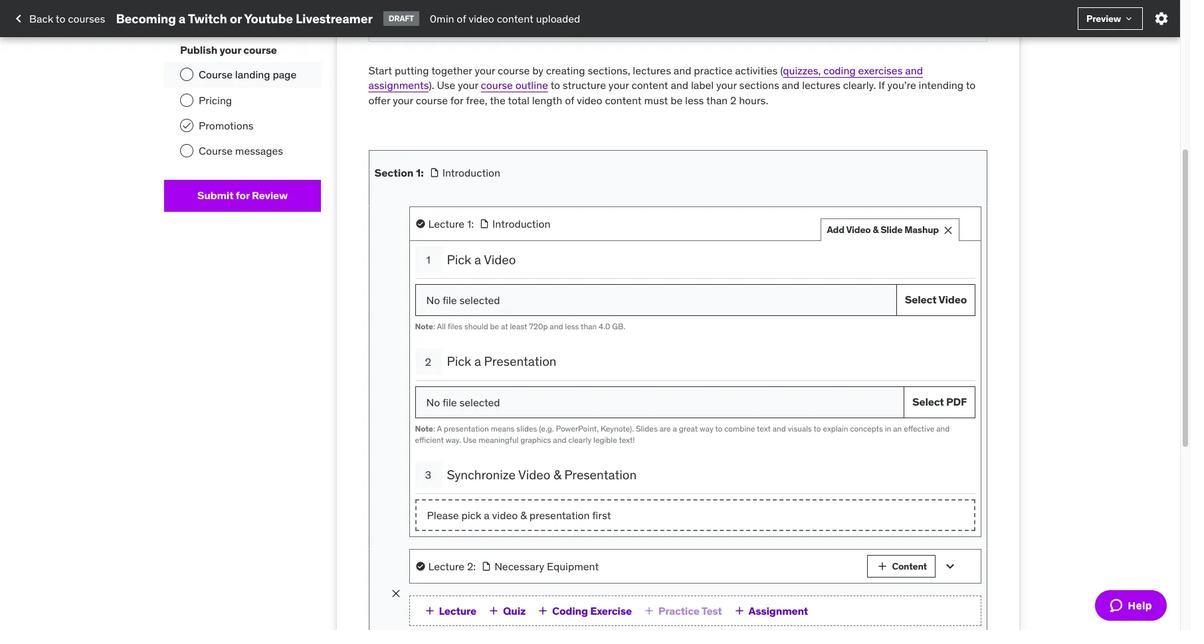 Task type: describe. For each thing, give the bounding box(es) containing it.
4.0
[[599, 322, 610, 332]]

start
[[369, 64, 392, 77]]

video for add video & slide mashup
[[846, 224, 871, 236]]

back to courses link
[[11, 7, 105, 30]]

graphics
[[521, 435, 551, 445]]

submit for review button
[[164, 180, 321, 212]]

file for pick a presentation
[[443, 396, 457, 409]]

publish
[[180, 43, 217, 57]]

your inside if you're intending to offer your course for free, the total length of video content must be less than 2 hours.
[[393, 93, 413, 107]]

1 completed element from the top
[[180, 0, 193, 11]]

incomplete image
[[180, 145, 193, 158]]

label
[[691, 79, 714, 92]]

0 vertical spatial of
[[457, 12, 466, 25]]

lecture inside lecture button
[[439, 605, 476, 618]]

for inside button
[[236, 189, 250, 202]]

structure
[[563, 79, 606, 92]]

please
[[427, 509, 459, 522]]

1 horizontal spatial presentation
[[530, 509, 590, 522]]

means
[[491, 424, 515, 434]]

).
[[429, 79, 434, 92]]

becoming
[[116, 10, 176, 26]]

no for pick a presentation
[[426, 396, 440, 409]]

note : all files should be at least 720p and less than 4.0 gb.
[[415, 322, 626, 332]]

no file selected for pick a presentation
[[426, 396, 500, 409]]

course messages
[[199, 145, 283, 158]]

landing
[[235, 68, 270, 81]]

if you're intending to offer your course for free, the total length of video content must be less than 2 hours.
[[369, 79, 976, 107]]

if
[[879, 79, 885, 92]]

0 horizontal spatial presentation
[[484, 354, 557, 370]]

1 vertical spatial lectures
[[802, 79, 841, 92]]

completed element inside promotions link
[[180, 119, 193, 132]]

1 vertical spatial xsmall image
[[429, 167, 440, 178]]

course up landing
[[243, 43, 277, 57]]

section 1:
[[375, 166, 424, 179]]

coding
[[824, 64, 856, 77]]

pricing link
[[164, 88, 321, 113]]

no for pick a video
[[426, 294, 440, 307]]

messages
[[235, 145, 283, 158]]

preview button
[[1078, 7, 1143, 30]]

effective
[[904, 424, 935, 434]]

for inside if you're intending to offer your course for free, the total length of video content must be less than 2 hours.
[[450, 93, 464, 107]]

legible
[[594, 435, 617, 445]]

dismiss button
[[412, 4, 465, 30]]

length
[[532, 93, 562, 107]]

video inside if you're intending to offer your course for free, the total length of video content must be less than 2 hours.
[[577, 93, 603, 107]]

no file selected for pick a video
[[426, 294, 500, 307]]

note for note
[[415, 424, 433, 434]]

video for synchronize video & presentation
[[518, 467, 551, 483]]

way
[[700, 424, 714, 434]]

coding
[[552, 605, 588, 618]]

1 vertical spatial content
[[632, 79, 668, 92]]

1 vertical spatial less
[[565, 322, 579, 332]]

course for course landing page
[[199, 68, 233, 81]]

course messages link
[[164, 139, 321, 164]]

together
[[431, 64, 472, 77]]

intending
[[919, 79, 964, 92]]

or
[[230, 10, 242, 26]]

and right effective
[[937, 424, 950, 434]]

total
[[508, 93, 530, 107]]

and right 720p
[[550, 322, 563, 332]]

course settings image
[[1154, 11, 1170, 27]]

meaningful
[[479, 435, 519, 445]]

and down (
[[782, 79, 800, 92]]

review
[[252, 189, 288, 202]]

& for presentation
[[554, 467, 561, 483]]

pick for pick a video
[[447, 252, 471, 268]]

back to courses
[[29, 12, 105, 25]]

pick for pick a presentation
[[447, 354, 471, 370]]

xsmall image for necessary equipment
[[481, 562, 492, 572]]

creating
[[546, 64, 585, 77]]

livestreamer
[[296, 10, 373, 26]]

must
[[644, 93, 668, 107]]

and left the label
[[671, 79, 689, 92]]

practice test
[[659, 605, 722, 618]]

by
[[532, 64, 544, 77]]

practice test button
[[640, 602, 725, 621]]

quizzes, coding exercises and assignments
[[369, 64, 923, 92]]

efficient
[[415, 435, 444, 445]]

pdf
[[946, 396, 967, 409]]

less inside if you're intending to offer your course for free, the total length of video content must be less than 2 hours.
[[685, 93, 704, 107]]

select for presentation
[[912, 396, 944, 409]]

submit
[[197, 189, 234, 202]]

pick a video
[[447, 252, 516, 268]]

least
[[510, 322, 527, 332]]

course for course messages
[[199, 145, 233, 158]]

lecture button
[[420, 602, 479, 621]]

course inside if you're intending to offer your course for free, the total length of video content must be less than 2 hours.
[[416, 93, 448, 107]]

necessary equipment
[[495, 560, 599, 574]]

explain
[[823, 424, 848, 434]]

close image
[[389, 587, 402, 601]]

clearly.
[[843, 79, 876, 92]]

presentation inside : a presentation means slides (e.g. powerpoint, keynote). slides are a great way to combine text and visuals to explain concepts in an effective and efficient way. use meaningful graphics and clearly legible text!
[[444, 424, 489, 434]]

add video & slide mashup
[[827, 224, 939, 236]]

quizzes, coding exercises and assignments link
[[369, 64, 923, 92]]

2 inside if you're intending to offer your course for free, the total length of video content must be less than 2 hours.
[[730, 93, 737, 107]]

0 vertical spatial lectures
[[633, 64, 671, 77]]

course outline link
[[481, 79, 548, 92]]

select pdf
[[912, 396, 967, 409]]

slides
[[636, 424, 658, 434]]

2 vertical spatial video
[[492, 509, 518, 522]]

xsmall image for lecture 1:
[[415, 219, 426, 229]]

2 new curriculum item image from the top
[[367, 536, 386, 555]]

text
[[757, 424, 771, 434]]

pricing
[[199, 94, 232, 107]]

preview
[[1087, 12, 1121, 24]]

incomplete image for pricing
[[180, 94, 193, 107]]

uploaded
[[536, 12, 580, 25]]

quizzes,
[[783, 64, 821, 77]]

0 vertical spatial use
[[437, 79, 455, 92]]

exercise
[[590, 605, 632, 618]]

course up course outline link
[[498, 64, 530, 77]]

0 horizontal spatial than
[[581, 322, 597, 332]]

0 horizontal spatial 2
[[425, 355, 431, 369]]

course up the
[[481, 79, 513, 92]]

files
[[448, 322, 463, 332]]

incomplete image for course landing page
[[180, 68, 193, 81]]



Task type: locate. For each thing, give the bounding box(es) containing it.
free,
[[466, 93, 488, 107]]

dismiss
[[421, 11, 455, 23]]

small image
[[536, 605, 550, 618], [643, 605, 656, 618]]

selected for presentation
[[460, 396, 500, 409]]

2 completed element from the top
[[180, 119, 193, 132]]

0 vertical spatial &
[[873, 224, 879, 236]]

and up if you're intending to offer your course for free, the total length of video content must be less than 2 hours.
[[674, 64, 692, 77]]

small image inside lecture button
[[423, 605, 436, 618]]

small image inside "quiz" button
[[487, 605, 500, 618]]

1 new curriculum item image from the top
[[367, 193, 386, 211]]

small image for quiz
[[487, 605, 500, 618]]

you're
[[888, 79, 916, 92]]

and down (e.g.
[[553, 435, 566, 445]]

than down the label
[[706, 93, 728, 107]]

2 : from the top
[[433, 424, 435, 434]]

incomplete image up completed image at top
[[180, 94, 193, 107]]

completed element
[[180, 0, 193, 11], [180, 119, 193, 132]]

1 horizontal spatial less
[[685, 93, 704, 107]]

pick a presentation
[[447, 354, 557, 370]]

xsmall image left lecture 1:
[[415, 219, 426, 229]]

0 horizontal spatial 1:
[[416, 166, 424, 179]]

1 vertical spatial introduction
[[493, 217, 551, 230]]

0 horizontal spatial small image
[[536, 605, 550, 618]]

small image for coding
[[536, 605, 550, 618]]

2 note from the top
[[415, 424, 433, 434]]

0 vertical spatial file
[[443, 294, 457, 307]]

and
[[674, 64, 692, 77], [905, 64, 923, 77], [671, 79, 689, 92], [782, 79, 800, 92], [550, 322, 563, 332], [773, 424, 786, 434], [937, 424, 950, 434], [553, 435, 566, 445]]

courses
[[68, 12, 105, 25]]

incomplete image inside course landing page link
[[180, 68, 193, 81]]

completed image
[[181, 120, 192, 131]]

video
[[469, 12, 494, 25], [577, 93, 603, 107], [492, 509, 518, 522]]

xsmall image right lecture 1:
[[479, 219, 490, 229]]

0 vertical spatial content
[[497, 12, 534, 25]]

note for note : all files should be at least 720p and less than 4.0 gb.
[[415, 322, 433, 332]]

0 horizontal spatial lectures
[[633, 64, 671, 77]]

and up 'you're' in the top right of the page
[[905, 64, 923, 77]]

2
[[730, 93, 737, 107], [425, 355, 431, 369]]

way.
[[446, 435, 461, 445]]

introduction up pick a video
[[493, 217, 551, 230]]

be inside if you're intending to offer your course for free, the total length of video content must be less than 2 hours.
[[671, 93, 683, 107]]

1 vertical spatial video
[[577, 93, 603, 107]]

outline
[[516, 79, 548, 92]]

no up all
[[426, 294, 440, 307]]

select for video
[[905, 293, 937, 307]]

selected up means
[[460, 396, 500, 409]]

close image
[[942, 224, 955, 237]]

1 vertical spatial lecture
[[428, 560, 465, 574]]

0 vertical spatial 1:
[[416, 166, 424, 179]]

first
[[592, 509, 611, 522]]

necessary
[[495, 560, 544, 574]]

0 horizontal spatial xsmall image
[[429, 167, 440, 178]]

0 vertical spatial for
[[450, 93, 464, 107]]

1 vertical spatial no file selected
[[426, 396, 500, 409]]

gb.
[[612, 322, 626, 332]]

for left free, at the top of the page
[[450, 93, 464, 107]]

promotions
[[199, 119, 254, 132]]

2 file from the top
[[443, 396, 457, 409]]

small image inside coding exercise button
[[536, 605, 550, 618]]

selected
[[460, 294, 500, 307], [460, 396, 500, 409]]

0 vertical spatial selected
[[460, 294, 500, 307]]

: left a
[[433, 424, 435, 434]]

0 horizontal spatial for
[[236, 189, 250, 202]]

lecture down the "lecture 2:"
[[439, 605, 476, 618]]

content down quizzes, coding exercises and assignments link
[[605, 93, 642, 107]]

1 horizontal spatial be
[[671, 93, 683, 107]]

1 vertical spatial 2
[[425, 355, 431, 369]]

content button
[[868, 556, 936, 578]]

presentation left first on the bottom
[[530, 509, 590, 522]]

0 vertical spatial introduction
[[442, 166, 500, 179]]

back
[[29, 12, 53, 25]]

presentation down legible
[[564, 467, 637, 483]]

(
[[780, 64, 783, 77]]

2 course from the top
[[199, 145, 233, 158]]

presentation
[[484, 354, 557, 370], [564, 467, 637, 483]]

less left 4.0
[[565, 322, 579, 332]]

1 vertical spatial incomplete image
[[180, 94, 193, 107]]

0min of video content uploaded
[[430, 12, 580, 25]]

content left the uploaded
[[497, 12, 534, 25]]

1: right section
[[416, 166, 424, 179]]

coding exercise
[[552, 605, 632, 618]]

content up must
[[632, 79, 668, 92]]

1 vertical spatial file
[[443, 396, 457, 409]]

0 vertical spatial xsmall image
[[1124, 13, 1134, 24]]

presentation up way.
[[444, 424, 489, 434]]

1 small image from the left
[[536, 605, 550, 618]]

course up pricing
[[199, 68, 233, 81]]

great
[[679, 424, 698, 434]]

small image inside the assignment button
[[733, 605, 746, 618]]

less
[[685, 93, 704, 107], [565, 322, 579, 332]]

2 pick from the top
[[447, 354, 471, 370]]

lecture for lecture 1:
[[428, 217, 465, 230]]

promotions link
[[164, 113, 321, 139]]

small image right test
[[733, 605, 746, 618]]

note left all
[[415, 322, 433, 332]]

xsmall image right 2:
[[481, 562, 492, 572]]

for
[[450, 93, 464, 107], [236, 189, 250, 202]]

2 no file selected from the top
[[426, 396, 500, 409]]

0 vertical spatial than
[[706, 93, 728, 107]]

to right intending in the right of the page
[[966, 79, 976, 92]]

and inside the quizzes, coding exercises and assignments
[[905, 64, 923, 77]]

incomplete image
[[180, 68, 193, 81], [180, 94, 193, 107]]

0 vertical spatial less
[[685, 93, 704, 107]]

content
[[892, 561, 927, 573]]

content inside if you're intending to offer your course for free, the total length of video content must be less than 2 hours.
[[605, 93, 642, 107]]

pick
[[461, 509, 481, 522]]

completed element up incomplete icon
[[180, 119, 193, 132]]

medium image
[[11, 11, 27, 27]]

video right 0min
[[469, 12, 494, 25]]

1 vertical spatial use
[[463, 435, 477, 445]]

&
[[873, 224, 879, 236], [554, 467, 561, 483], [520, 509, 527, 522]]

1 vertical spatial no
[[426, 396, 440, 409]]

note up "efficient"
[[415, 424, 433, 434]]

assignment button
[[730, 602, 811, 621]]

for left the review
[[236, 189, 250, 202]]

1 vertical spatial :
[[433, 424, 435, 434]]

1 vertical spatial presentation
[[530, 509, 590, 522]]

video for select video
[[939, 293, 967, 307]]

0 vertical spatial video
[[469, 12, 494, 25]]

small image left content
[[876, 560, 890, 574]]

0 vertical spatial incomplete image
[[180, 68, 193, 81]]

2 horizontal spatial &
[[873, 224, 879, 236]]

0 vertical spatial lecture
[[428, 217, 465, 230]]

: inside : a presentation means slides (e.g. powerpoint, keynote). slides are a great way to combine text and visuals to explain concepts in an effective and efficient way. use meaningful graphics and clearly legible text!
[[433, 424, 435, 434]]

becoming a twitch or youtube livestreamer
[[116, 10, 373, 26]]

small image down the "lecture 2:"
[[423, 605, 436, 618]]

expand image
[[942, 216, 958, 232]]

lecture
[[428, 217, 465, 230], [428, 560, 465, 574], [439, 605, 476, 618]]

pick down files
[[447, 354, 471, 370]]

small image for assignment
[[733, 605, 746, 618]]

test
[[702, 605, 722, 618]]

lectures up ). use your course outline to structure your content and label your sections and lectures clearly.
[[633, 64, 671, 77]]

to inside if you're intending to offer your course for free, the total length of video content must be less than 2 hours.
[[966, 79, 976, 92]]

0 horizontal spatial &
[[520, 509, 527, 522]]

presentation down note : all files should be at least 720p and less than 4.0 gb.
[[484, 354, 557, 370]]

xsmall image right preview
[[1124, 13, 1134, 24]]

course
[[199, 68, 233, 81], [199, 145, 233, 158]]

lectures down coding
[[802, 79, 841, 92]]

no up a
[[426, 396, 440, 409]]

all
[[437, 322, 446, 332]]

1 horizontal spatial for
[[450, 93, 464, 107]]

start putting together your course by creating sections, lectures and practice activities (
[[369, 64, 783, 77]]

1 selected from the top
[[460, 294, 500, 307]]

: left all
[[433, 322, 435, 332]]

small image for practice
[[643, 605, 656, 618]]

small image
[[876, 560, 890, 574], [423, 605, 436, 618], [487, 605, 500, 618], [733, 605, 746, 618]]

to up length
[[551, 79, 560, 92]]

of inside if you're intending to offer your course for free, the total length of video content must be less than 2 hours.
[[565, 93, 574, 107]]

small image for lecture
[[423, 605, 436, 618]]

combine
[[725, 424, 755, 434]]

1: for section 1:
[[416, 166, 424, 179]]

2 vertical spatial lecture
[[439, 605, 476, 618]]

1 incomplete image from the top
[[180, 68, 193, 81]]

1 horizontal spatial xsmall image
[[1124, 13, 1134, 24]]

small image left practice
[[643, 605, 656, 618]]

the
[[490, 93, 506, 107]]

1 horizontal spatial 1:
[[467, 217, 474, 230]]

clearly
[[568, 435, 592, 445]]

no file selected
[[426, 294, 500, 307], [426, 396, 500, 409]]

1 : from the top
[[433, 322, 435, 332]]

0 horizontal spatial of
[[457, 12, 466, 25]]

file for pick a video
[[443, 294, 457, 307]]

0 vertical spatial completed element
[[180, 0, 193, 11]]

0 vertical spatial note
[[415, 322, 433, 332]]

of
[[457, 12, 466, 25], [565, 93, 574, 107]]

2 incomplete image from the top
[[180, 94, 193, 107]]

2 selected from the top
[[460, 396, 500, 409]]

a left twitch
[[179, 10, 186, 26]]

720p
[[529, 322, 548, 332]]

select video
[[905, 293, 967, 307]]

quiz
[[503, 605, 526, 618]]

0 vertical spatial new curriculum item image
[[367, 193, 386, 211]]

sections,
[[588, 64, 630, 77]]

incomplete image down publish
[[180, 68, 193, 81]]

file up way.
[[443, 396, 457, 409]]

xsmall image
[[1124, 13, 1134, 24], [429, 167, 440, 178]]

1 vertical spatial note
[[415, 424, 433, 434]]

1 no from the top
[[426, 294, 440, 307]]

lecture 2:
[[428, 560, 476, 574]]

a for twitch
[[179, 10, 186, 26]]

1 no file selected from the top
[[426, 294, 500, 307]]

1: for lecture 1:
[[467, 217, 474, 230]]

to right back on the top left
[[56, 12, 65, 25]]

use right way.
[[463, 435, 477, 445]]

xsmall image for introduction
[[479, 219, 490, 229]]

small image inside practice test button
[[643, 605, 656, 618]]

keynote).
[[601, 424, 634, 434]]

a right 1
[[474, 252, 481, 268]]

visuals
[[788, 424, 812, 434]]

1 vertical spatial for
[[236, 189, 250, 202]]

0 vertical spatial select
[[905, 293, 937, 307]]

a down should
[[474, 354, 481, 370]]

1: up pick a video
[[467, 217, 474, 230]]

xsmall image inside preview dropdown button
[[1124, 13, 1134, 24]]

no file selected up files
[[426, 294, 500, 307]]

2:
[[467, 560, 476, 574]]

lecture for lecture 2:
[[428, 560, 465, 574]]

1 vertical spatial than
[[581, 322, 597, 332]]

1 horizontal spatial of
[[565, 93, 574, 107]]

2 vertical spatial content
[[605, 93, 642, 107]]

lecture up 1
[[428, 217, 465, 230]]

video right pick
[[492, 509, 518, 522]]

small image inside content button
[[876, 560, 890, 574]]

1 vertical spatial selected
[[460, 396, 500, 409]]

to right way
[[715, 424, 723, 434]]

select
[[905, 293, 937, 307], [912, 396, 944, 409]]

). use your course outline to structure your content and label your sections and lectures clearly.
[[429, 79, 876, 92]]

synchronize video & presentation
[[447, 467, 637, 483]]

use right the ).
[[437, 79, 455, 92]]

1 vertical spatial completed element
[[180, 119, 193, 132]]

than left 4.0
[[581, 322, 597, 332]]

: a presentation means slides (e.g. powerpoint, keynote). slides are a great way to combine text and visuals to explain concepts in an effective and efficient way. use meaningful graphics and clearly legible text!
[[415, 424, 950, 445]]

course down promotions
[[199, 145, 233, 158]]

& left the slide
[[873, 224, 879, 236]]

no
[[426, 294, 440, 307], [426, 396, 440, 409]]

to right visuals
[[814, 424, 821, 434]]

1 vertical spatial new curriculum item image
[[367, 536, 386, 555]]

0 vertical spatial 2
[[730, 93, 737, 107]]

0 horizontal spatial be
[[490, 322, 499, 332]]

be right must
[[671, 93, 683, 107]]

small image left quiz
[[487, 605, 500, 618]]

a right are
[[673, 424, 677, 434]]

a for video
[[474, 252, 481, 268]]

1 vertical spatial presentation
[[564, 467, 637, 483]]

page
[[273, 68, 297, 81]]

small image left coding
[[536, 605, 550, 618]]

introduction up lecture 1:
[[442, 166, 500, 179]]

xsmall image
[[479, 219, 490, 229], [415, 219, 426, 229], [481, 562, 492, 572], [415, 562, 426, 572]]

xsmall image for lecture 2:
[[415, 562, 426, 572]]

1 vertical spatial be
[[490, 322, 499, 332]]

xsmall image right section 1:
[[429, 167, 440, 178]]

to
[[56, 12, 65, 25], [551, 79, 560, 92], [966, 79, 976, 92], [715, 424, 723, 434], [814, 424, 821, 434]]

selected for video
[[460, 294, 500, 307]]

0 horizontal spatial presentation
[[444, 424, 489, 434]]

1 horizontal spatial than
[[706, 93, 728, 107]]

in
[[885, 424, 891, 434]]

concepts
[[850, 424, 883, 434]]

be left at
[[490, 322, 499, 332]]

1 vertical spatial of
[[565, 93, 574, 107]]

1 vertical spatial 1:
[[467, 217, 474, 230]]

quiz button
[[484, 602, 528, 621]]

0 vertical spatial no file selected
[[426, 294, 500, 307]]

your
[[220, 43, 241, 57], [475, 64, 495, 77], [458, 79, 478, 92], [609, 79, 629, 92], [716, 79, 737, 92], [393, 93, 413, 107]]

of right 0min
[[457, 12, 466, 25]]

introduction
[[442, 166, 500, 179], [493, 217, 551, 230]]

1 vertical spatial select
[[912, 396, 944, 409]]

0 horizontal spatial less
[[565, 322, 579, 332]]

0 vertical spatial pick
[[447, 252, 471, 268]]

a for presentation
[[474, 354, 481, 370]]

0 vertical spatial no
[[426, 294, 440, 307]]

expand image
[[942, 559, 958, 575]]

& for slide
[[873, 224, 879, 236]]

1 horizontal spatial lectures
[[802, 79, 841, 92]]

content
[[497, 12, 534, 25], [632, 79, 668, 92], [605, 93, 642, 107]]

& down synchronize video & presentation
[[520, 509, 527, 522]]

hours.
[[739, 93, 768, 107]]

xsmall image left the "lecture 2:"
[[415, 562, 426, 572]]

0 vertical spatial course
[[199, 68, 233, 81]]

twitch
[[188, 10, 227, 26]]

1 horizontal spatial 2
[[730, 93, 737, 107]]

small image for content
[[876, 560, 890, 574]]

lecture left 2:
[[428, 560, 465, 574]]

and right text
[[773, 424, 786, 434]]

1 course from the top
[[199, 68, 233, 81]]

pick right 1
[[447, 252, 471, 268]]

2 no from the top
[[426, 396, 440, 409]]

than inside if you're intending to offer your course for free, the total length of video content must be less than 2 hours.
[[706, 93, 728, 107]]

3
[[425, 469, 431, 482]]

0 vertical spatial be
[[671, 93, 683, 107]]

completed element right becoming
[[180, 0, 193, 11]]

1 note from the top
[[415, 322, 433, 332]]

1 horizontal spatial small image
[[643, 605, 656, 618]]

submit for review
[[197, 189, 288, 202]]

no file selected up a
[[426, 396, 500, 409]]

1 horizontal spatial use
[[463, 435, 477, 445]]

& down (e.g.
[[554, 467, 561, 483]]

1
[[426, 253, 430, 266]]

section
[[375, 166, 414, 179]]

sections
[[739, 79, 779, 92]]

offer
[[369, 93, 390, 107]]

1 horizontal spatial &
[[554, 467, 561, 483]]

selected up should
[[460, 294, 500, 307]]

a inside : a presentation means slides (e.g. powerpoint, keynote). slides are a great way to combine text and visuals to explain concepts in an effective and efficient way. use meaningful graphics and clearly legible text!
[[673, 424, 677, 434]]

a right pick
[[484, 509, 490, 522]]

1 vertical spatial &
[[554, 467, 561, 483]]

assignments
[[369, 79, 429, 92]]

use inside : a presentation means slides (e.g. powerpoint, keynote). slides are a great way to combine text and visuals to explain concepts in an effective and efficient way. use meaningful graphics and clearly legible text!
[[463, 435, 477, 445]]

file up files
[[443, 294, 457, 307]]

less down the label
[[685, 93, 704, 107]]

coding exercise button
[[534, 602, 635, 621]]

1 vertical spatial pick
[[447, 354, 471, 370]]

are
[[660, 424, 671, 434]]

1 file from the top
[[443, 294, 457, 307]]

course down the ).
[[416, 93, 448, 107]]

incomplete image inside pricing link
[[180, 94, 193, 107]]

lecture 1:
[[428, 217, 474, 230]]

of down structure
[[565, 93, 574, 107]]

video down structure
[[577, 93, 603, 107]]

youtube
[[244, 10, 293, 26]]

1 vertical spatial course
[[199, 145, 233, 158]]

new curriculum item image
[[367, 193, 386, 211], [367, 536, 386, 555]]

0 vertical spatial presentation
[[484, 354, 557, 370]]

exercises
[[858, 64, 903, 77]]

1 pick from the top
[[447, 252, 471, 268]]

2 vertical spatial &
[[520, 509, 527, 522]]

0 vertical spatial presentation
[[444, 424, 489, 434]]

(e.g.
[[539, 424, 554, 434]]

1 horizontal spatial presentation
[[564, 467, 637, 483]]

slide
[[881, 224, 903, 236]]

0 vertical spatial :
[[433, 322, 435, 332]]

2 small image from the left
[[643, 605, 656, 618]]

0 horizontal spatial use
[[437, 79, 455, 92]]



Task type: vqa. For each thing, say whether or not it's contained in the screenshot.
"Udemy Business" link
no



